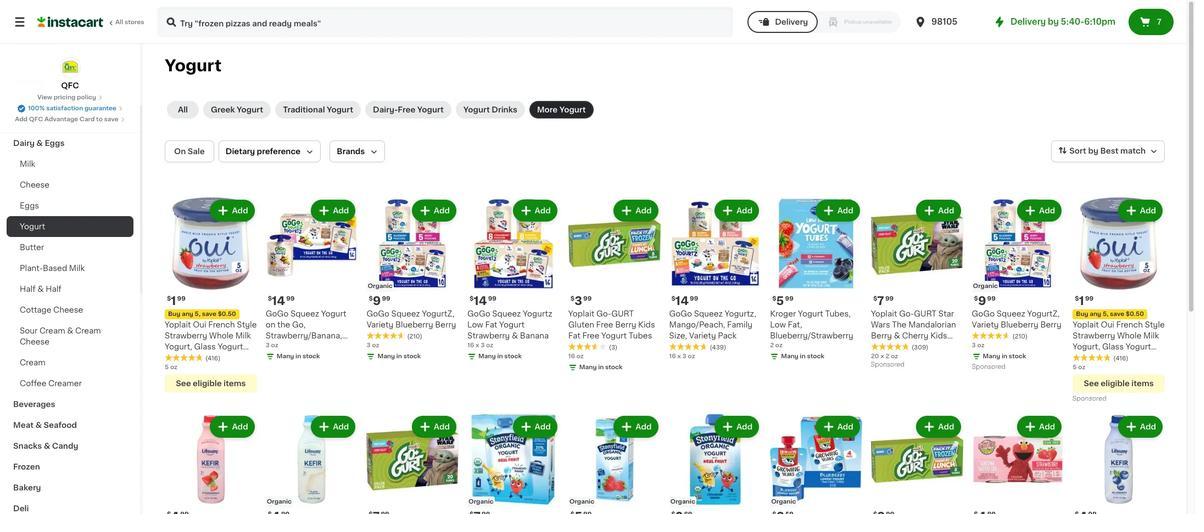 Task type: vqa. For each thing, say whether or not it's contained in the screenshot.
topmost Eggs
yes



Task type: locate. For each thing, give the bounding box(es) containing it.
1 vertical spatial family
[[299, 343, 325, 351]]

2 french from the left
[[1117, 321, 1143, 329]]

cherry
[[902, 332, 929, 340]]

2 1 from the left
[[1079, 295, 1084, 307]]

yogurtz, down the
[[266, 343, 297, 351]]

snacks
[[13, 443, 42, 451]]

9 $ from the left
[[974, 296, 978, 302]]

2 jar from the left
[[1073, 354, 1085, 362]]

2 down kroger
[[770, 343, 774, 349]]

16 inside gogo squeez yogurtz low fat yogurt strawberry & banana 16 x 3 oz
[[468, 343, 474, 349]]

1 (210) from the left
[[407, 334, 422, 340]]

1 any from the left
[[182, 311, 193, 317]]

7
[[1157, 18, 1162, 26], [878, 295, 884, 307]]

save for first see eligible items button from the right
[[1110, 311, 1125, 317]]

family
[[727, 321, 753, 329], [299, 343, 325, 351]]

0 horizontal spatial 5,
[[195, 311, 201, 317]]

1 horizontal spatial gurt
[[914, 310, 937, 318]]

see eligible items button
[[165, 375, 257, 393], [1073, 375, 1165, 393]]

squeez for variety
[[694, 310, 723, 318]]

1 horizontal spatial 16
[[569, 354, 575, 360]]

butter
[[20, 244, 44, 252]]

0 horizontal spatial tubes
[[629, 332, 652, 340]]

& down the
[[894, 332, 900, 340]]

go- for 7
[[899, 310, 914, 318]]

2 horizontal spatial $ 14 99
[[672, 295, 698, 307]]

qfc up view pricing policy link
[[61, 82, 79, 90]]

0 horizontal spatial (416)
[[205, 356, 221, 362]]

oui for first see eligible items button from the right
[[1101, 321, 1115, 329]]

1 horizontal spatial 5 oz
[[1073, 365, 1086, 371]]

x inside product group
[[881, 354, 884, 360]]

5, for first see eligible items button from the right
[[1103, 311, 1109, 317]]

oz
[[271, 343, 278, 349], [372, 343, 379, 349], [486, 343, 493, 349], [776, 343, 783, 349], [978, 343, 985, 349], [688, 354, 695, 360], [577, 354, 584, 360], [891, 354, 898, 360], [170, 365, 178, 371], [1079, 365, 1086, 371]]

1 14 from the left
[[676, 295, 689, 307]]

eggs
[[45, 140, 65, 147], [20, 202, 39, 210]]

1 horizontal spatial 9
[[978, 295, 986, 307]]

go- up (3)
[[597, 310, 612, 318]]

low
[[468, 321, 483, 329], [770, 321, 786, 329]]

0 vertical spatial eggs
[[45, 140, 65, 147]]

cheese down the half & half 'link'
[[53, 307, 83, 314]]

by inside best match sort by field
[[1089, 147, 1099, 155]]

99 inside the '$ 3 99'
[[583, 296, 592, 302]]

0 horizontal spatial gurt
[[612, 310, 634, 318]]

★★★★★
[[367, 332, 405, 340], [367, 332, 405, 340], [972, 332, 1011, 340], [972, 332, 1011, 340], [669, 343, 708, 351], [669, 343, 708, 351], [569, 343, 607, 351], [569, 343, 607, 351], [871, 343, 910, 351], [871, 343, 910, 351], [165, 354, 203, 362], [165, 354, 203, 362], [1073, 354, 1112, 362], [1073, 354, 1112, 362]]

2 (416) from the left
[[1114, 356, 1129, 362]]

0 horizontal spatial (210)
[[407, 334, 422, 340]]

0 horizontal spatial yogurt,
[[165, 343, 192, 351]]

view pricing policy link
[[37, 93, 103, 102]]

0 horizontal spatial eligible
[[193, 380, 222, 388]]

2 yoplait oui french style strawberry whole milk yogurt, glass yogurt jar from the left
[[1073, 321, 1165, 362]]

0 vertical spatial free
[[398, 106, 416, 114]]

0 vertical spatial kids
[[638, 321, 655, 329]]

2 $ 9 99 from the left
[[974, 295, 996, 307]]

gurt inside yoplait go-gurt star wars the mandalorian berry & cherry kids yogurt tubes
[[914, 310, 937, 318]]

whole
[[209, 332, 234, 340], [1118, 332, 1142, 340]]

& inside meat & seafood link
[[35, 422, 42, 430]]

0 horizontal spatial half
[[20, 286, 36, 293]]

0 horizontal spatial 1
[[171, 295, 176, 307]]

low inside kroger yogurt tubes, low fat, blueberry/strawberry 2 oz
[[770, 321, 786, 329]]

2 see eligible items from the left
[[1084, 380, 1154, 388]]

family up pack
[[727, 321, 753, 329]]

many
[[277, 354, 294, 360], [378, 354, 395, 360], [479, 354, 496, 360], [781, 354, 799, 360], [983, 354, 1001, 360], [580, 365, 597, 371]]

by right sort
[[1089, 147, 1099, 155]]

$ 14 99 for gogo squeez yogurt on the go, strawberry/banana, yogurtz, family size
[[268, 295, 295, 307]]

sour cream & cream cheese
[[20, 327, 101, 346]]

1 vertical spatial free
[[596, 321, 613, 329]]

3 oz
[[266, 343, 278, 349], [367, 343, 379, 349], [972, 343, 985, 349]]

go-
[[597, 310, 612, 318], [899, 310, 914, 318]]

1 horizontal spatial eggs
[[45, 140, 65, 147]]

0 horizontal spatial buy
[[168, 311, 180, 317]]

french
[[208, 321, 235, 329], [1117, 321, 1143, 329]]

1 buy from the left
[[168, 311, 180, 317]]

16 for 3
[[569, 354, 575, 360]]

gurt up mandalorian
[[914, 310, 937, 318]]

1 eligible from the left
[[193, 380, 222, 388]]

2 go- from the left
[[899, 310, 914, 318]]

1 horizontal spatial tubes
[[899, 343, 922, 351]]

& left banana
[[512, 332, 518, 340]]

by left 5:40- on the top
[[1048, 18, 1059, 26]]

8 99 from the left
[[886, 296, 894, 302]]

2 5 oz from the left
[[1073, 365, 1086, 371]]

Search field
[[158, 8, 732, 36]]

go- inside yoplait go-gurt star wars the mandalorian berry & cherry kids yogurt tubes
[[899, 310, 914, 318]]

7 button
[[1129, 9, 1174, 35]]

1 5, from the left
[[195, 311, 201, 317]]

0 horizontal spatial x
[[476, 343, 479, 349]]

meat & seafood
[[13, 422, 77, 430]]

0 horizontal spatial french
[[208, 321, 235, 329]]

cottage cheese
[[20, 307, 83, 314]]

2 see eligible items button from the left
[[1073, 375, 1165, 393]]

(439)
[[710, 345, 726, 351]]

1 gogo from the left
[[669, 310, 692, 318]]

5 oz for 1st see eligible items button
[[165, 365, 178, 371]]

gogo inside gogo squeez yogurtz, mango/peach, family size, variety pack
[[669, 310, 692, 318]]

0 horizontal spatial 5 oz
[[165, 365, 178, 371]]

1 yogurtz, from the left
[[422, 310, 455, 318]]

14 up gogo squeez yogurtz low fat yogurt strawberry & banana 16 x 3 oz
[[474, 295, 487, 307]]

dietary
[[226, 148, 255, 155]]

1 horizontal spatial yogurt,
[[1073, 343, 1101, 351]]

1 horizontal spatial $ 9 99
[[974, 295, 996, 307]]

1 horizontal spatial yogurtz,
[[1028, 310, 1060, 318]]

10 $ from the left
[[1075, 296, 1079, 302]]

& right dairy
[[36, 140, 43, 147]]

1 horizontal spatial x
[[678, 354, 681, 360]]

yogurtz, up pack
[[725, 310, 757, 318]]

0 horizontal spatial save
[[104, 116, 119, 123]]

0 horizontal spatial yogurtz,
[[422, 310, 455, 318]]

1 vertical spatial qfc
[[29, 116, 43, 123]]

on sale
[[174, 148, 205, 155]]

0 horizontal spatial buy any 5, save $0.50
[[168, 311, 236, 317]]

0 horizontal spatial oui
[[193, 321, 206, 329]]

1 horizontal spatial by
[[1089, 147, 1099, 155]]

0 horizontal spatial $ 14 99
[[268, 295, 295, 307]]

product group
[[165, 198, 257, 393], [266, 198, 358, 364], [367, 198, 459, 364], [468, 198, 560, 364], [569, 198, 661, 375], [669, 198, 762, 361], [770, 198, 862, 364], [871, 198, 963, 371], [972, 198, 1064, 373], [1073, 198, 1165, 405], [165, 414, 257, 515], [266, 414, 358, 515], [367, 414, 459, 515], [468, 414, 560, 515], [569, 414, 661, 515], [669, 414, 762, 515], [770, 414, 862, 515], [871, 414, 963, 515], [972, 414, 1064, 515], [1073, 414, 1165, 515]]

0 horizontal spatial any
[[182, 311, 193, 317]]

yogurt
[[165, 58, 222, 74], [237, 106, 263, 114], [327, 106, 353, 114], [417, 106, 444, 114], [464, 106, 490, 114], [560, 106, 586, 114], [20, 223, 45, 231], [321, 310, 347, 318], [798, 310, 824, 318], [499, 321, 525, 329], [602, 332, 627, 340], [218, 343, 243, 351], [871, 343, 897, 351], [1126, 343, 1152, 351]]

1 horizontal spatial 14
[[474, 295, 487, 307]]

14
[[676, 295, 689, 307], [272, 295, 285, 307], [474, 295, 487, 307]]

6:10pm
[[1085, 18, 1116, 26]]

half down plant-
[[20, 286, 36, 293]]

(416) for first see eligible items button from the right
[[1114, 356, 1129, 362]]

yogurtz, inside gogo squeez yogurtz, mango/peach, family size, variety pack
[[725, 310, 757, 318]]

0 horizontal spatial by
[[1048, 18, 1059, 26]]

all left greek
[[178, 106, 188, 114]]

0 horizontal spatial blueberry
[[396, 321, 433, 329]]

organic for 1st 'organic' button
[[267, 500, 292, 506]]

3 3 oz from the left
[[972, 343, 985, 349]]

berry inside yoplait go-gurt star wars the mandalorian berry & cherry kids yogurt tubes
[[871, 332, 892, 340]]

1 jar from the left
[[165, 354, 177, 362]]

0 horizontal spatial all
[[115, 19, 123, 25]]

1 horizontal spatial go-
[[899, 310, 914, 318]]

cheese up eggs link
[[20, 181, 50, 189]]

yoplait inside yoplait go-gurt star wars the mandalorian berry & cherry kids yogurt tubes
[[871, 310, 897, 318]]

1 vertical spatial yogurtz,
[[266, 343, 297, 351]]

1 vertical spatial eggs
[[20, 202, 39, 210]]

0 horizontal spatial sponsored badge image
[[871, 362, 905, 368]]

see eligible items for 1st see eligible items button
[[176, 380, 246, 388]]

0 horizontal spatial $ 1 99
[[167, 295, 186, 307]]

coffee creamer
[[20, 380, 82, 388]]

more yogurt link
[[530, 101, 594, 119]]

7 99 from the left
[[785, 296, 794, 302]]

16 oz
[[569, 354, 584, 360]]

1 go- from the left
[[597, 310, 612, 318]]

delivery inside "button"
[[775, 18, 808, 26]]

delivery button
[[748, 11, 818, 33]]

blueberry/strawberry
[[770, 332, 854, 340]]

0 horizontal spatial 14
[[272, 295, 285, 307]]

see for first see eligible items button from the right
[[1084, 380, 1099, 388]]

1 see eligible items from the left
[[176, 380, 246, 388]]

0 horizontal spatial $ 9 99
[[369, 295, 390, 307]]

1 $0.50 from the left
[[218, 311, 236, 317]]

eligible for first see eligible items button from the right
[[1101, 380, 1130, 388]]

$ inside $ 7 99
[[873, 296, 878, 302]]

6 $ from the left
[[571, 296, 575, 302]]

7 inside button
[[1157, 18, 1162, 26]]

1 french from the left
[[208, 321, 235, 329]]

mango/peach,
[[669, 321, 726, 329]]

2 9 from the left
[[978, 295, 986, 307]]

half down plant-based milk
[[46, 286, 61, 293]]

None search field
[[157, 7, 734, 37]]

2 horizontal spatial 16
[[669, 354, 676, 360]]

2 gogo squeez yogurtz, variety blueberry berry from the left
[[972, 310, 1062, 329]]

1 horizontal spatial low
[[770, 321, 786, 329]]

size,
[[669, 332, 687, 340]]

oui for 1st see eligible items button
[[193, 321, 206, 329]]

0 vertical spatial qfc
[[61, 82, 79, 90]]

& down cottage cheese link
[[67, 327, 73, 335]]

3 strawberry from the left
[[1073, 332, 1116, 340]]

$ 14 99 up the
[[268, 295, 295, 307]]

tubes left "size,"
[[629, 332, 652, 340]]

0 horizontal spatial variety
[[367, 321, 394, 329]]

99
[[177, 296, 186, 302], [690, 296, 698, 302], [286, 296, 295, 302], [382, 296, 390, 302], [488, 296, 497, 302], [583, 296, 592, 302], [785, 296, 794, 302], [886, 296, 894, 302], [988, 296, 996, 302], [1086, 296, 1094, 302]]

1 whole from the left
[[209, 332, 234, 340]]

1 low from the left
[[468, 321, 483, 329]]

to
[[96, 116, 103, 123]]

1 horizontal spatial french
[[1117, 321, 1143, 329]]

tubes down cherry
[[899, 343, 922, 351]]

squeez inside gogo squeez yogurtz, mango/peach, family size, variety pack
[[694, 310, 723, 318]]

2 vertical spatial free
[[583, 332, 600, 340]]

kids inside yoplait go-gurt star wars the mandalorian berry & cherry kids yogurt tubes
[[931, 332, 948, 340]]

1 (416) from the left
[[205, 356, 221, 362]]

$ inside $ 5 99
[[773, 296, 777, 302]]

low inside gogo squeez yogurtz low fat yogurt strawberry & banana 16 x 3 oz
[[468, 321, 483, 329]]

5, for 1st see eligible items button
[[195, 311, 201, 317]]

plant-based milk link
[[7, 258, 134, 279]]

1 vertical spatial kids
[[931, 332, 948, 340]]

half
[[20, 286, 36, 293], [46, 286, 61, 293]]

product group containing 7
[[871, 198, 963, 371]]

4 gogo from the left
[[468, 310, 490, 318]]

style
[[237, 321, 257, 329], [1145, 321, 1165, 329]]

$ 14 99 up mango/peach,
[[672, 295, 698, 307]]

2 see from the left
[[1084, 380, 1099, 388]]

gurt for 3
[[612, 310, 634, 318]]

1 horizontal spatial $0.50
[[1126, 311, 1144, 317]]

stock
[[303, 354, 320, 360], [404, 354, 421, 360], [505, 354, 522, 360], [807, 354, 825, 360], [1009, 354, 1027, 360], [605, 365, 623, 371]]

0 horizontal spatial see eligible items button
[[165, 375, 257, 393]]

& left candy
[[44, 443, 50, 451]]

$ 14 99 up gogo squeez yogurtz low fat yogurt strawberry & banana 16 x 3 oz
[[470, 295, 497, 307]]

1 vertical spatial all
[[178, 106, 188, 114]]

by inside delivery by 5:40-6:10pm link
[[1048, 18, 1059, 26]]

1 horizontal spatial items
[[1132, 380, 1154, 388]]

1 5 oz from the left
[[165, 365, 178, 371]]

snacks & candy link
[[7, 436, 134, 457]]

1 vertical spatial by
[[1089, 147, 1099, 155]]

eggs up butter
[[20, 202, 39, 210]]

gurt
[[612, 310, 634, 318], [914, 310, 937, 318]]

butter link
[[7, 237, 134, 258]]

2 oui from the left
[[1101, 321, 1115, 329]]

all stores link
[[37, 7, 145, 37]]

2 eligible from the left
[[1101, 380, 1130, 388]]

1 horizontal spatial 5,
[[1103, 311, 1109, 317]]

x for 7
[[881, 354, 884, 360]]

2 gurt from the left
[[914, 310, 937, 318]]

$ 1 99
[[167, 295, 186, 307], [1075, 295, 1094, 307]]

1 horizontal spatial see
[[1084, 380, 1099, 388]]

2 inside kroger yogurt tubes, low fat, blueberry/strawberry 2 oz
[[770, 343, 774, 349]]

0 vertical spatial all
[[115, 19, 123, 25]]

organic for third 'organic' button
[[570, 500, 595, 506]]

2 3 oz from the left
[[367, 343, 379, 349]]

sour cream & cream cheese link
[[7, 321, 134, 353]]

1 horizontal spatial buy
[[1076, 311, 1089, 317]]

1 yoplait oui french style strawberry whole milk yogurt, glass yogurt jar from the left
[[165, 321, 257, 362]]

5 organic button from the left
[[770, 414, 862, 515]]

1 see from the left
[[176, 380, 191, 388]]

& right the meat
[[35, 422, 42, 430]]

1 3 oz from the left
[[266, 343, 278, 349]]

many in stock
[[277, 354, 320, 360], [378, 354, 421, 360], [479, 354, 522, 360], [781, 354, 825, 360], [983, 354, 1027, 360], [580, 365, 623, 371]]

cheese
[[20, 181, 50, 189], [53, 307, 83, 314], [20, 338, 50, 346]]

1 strawberry from the left
[[165, 332, 207, 340]]

(309)
[[912, 345, 929, 351]]

buy
[[168, 311, 180, 317], [1076, 311, 1089, 317]]

10 99 from the left
[[1086, 296, 1094, 302]]

qfc down 100%
[[29, 116, 43, 123]]

1 horizontal spatial strawberry
[[468, 332, 510, 340]]

1 horizontal spatial (416)
[[1114, 356, 1129, 362]]

tubes,
[[826, 310, 851, 318]]

go- up the
[[899, 310, 914, 318]]

0 vertical spatial yogurtz,
[[725, 310, 757, 318]]

2 5, from the left
[[1103, 311, 1109, 317]]

organic button
[[266, 414, 358, 515], [468, 414, 560, 515], [569, 414, 661, 515], [669, 414, 762, 515], [770, 414, 862, 515]]

5 oz
[[165, 365, 178, 371], [1073, 365, 1086, 371]]

eggs down advantage
[[45, 140, 65, 147]]

1 horizontal spatial 3 oz
[[367, 343, 379, 349]]

squeez inside gogo squeez yogurt on the go, strawberry/banana, yogurtz, family size
[[291, 310, 319, 318]]

0 horizontal spatial see
[[176, 380, 191, 388]]

dietary preference button
[[219, 141, 321, 163]]

1 horizontal spatial see eligible items button
[[1073, 375, 1165, 393]]

7 $ from the left
[[773, 296, 777, 302]]

organic for second 'organic' button from left
[[469, 500, 494, 506]]

$ inside the '$ 3 99'
[[571, 296, 575, 302]]

delivery for delivery by 5:40-6:10pm
[[1011, 18, 1046, 26]]

0 horizontal spatial family
[[299, 343, 325, 351]]

add qfc advantage card to save link
[[15, 115, 125, 124]]

see for 1st see eligible items button
[[176, 380, 191, 388]]

2 $0.50 from the left
[[1126, 311, 1144, 317]]

cheese down sour
[[20, 338, 50, 346]]

1 horizontal spatial see eligible items
[[1084, 380, 1154, 388]]

advantage
[[44, 116, 78, 123]]

1 style from the left
[[237, 321, 257, 329]]

bakery link
[[7, 478, 134, 499]]

gurt inside yoplait go-gurt gluten free berry kids fat free yogurt tubes
[[612, 310, 634, 318]]

yogurt inside gogo squeez yogurt on the go, strawberry/banana, yogurtz, family size
[[321, 310, 347, 318]]

fat inside yoplait go-gurt gluten free berry kids fat free yogurt tubes
[[569, 332, 581, 340]]

1 vertical spatial tubes
[[899, 343, 922, 351]]

1 horizontal spatial eligible
[[1101, 380, 1130, 388]]

guarantee
[[85, 105, 116, 112]]

gogo for variety
[[669, 310, 692, 318]]

2 strawberry from the left
[[468, 332, 510, 340]]

1 horizontal spatial delivery
[[1011, 18, 1046, 26]]

banana
[[520, 332, 549, 340]]

frozen
[[13, 464, 40, 471]]

$ 5 99
[[773, 295, 794, 307]]

1 horizontal spatial gogo squeez yogurtz, variety blueberry berry
[[972, 310, 1062, 329]]

100%
[[28, 105, 45, 112]]

20 x 2 oz
[[871, 354, 898, 360]]

1 gurt from the left
[[612, 310, 634, 318]]

sponsored badge image inside product group
[[871, 362, 905, 368]]

0 horizontal spatial see eligible items
[[176, 380, 246, 388]]

see eligible items
[[176, 380, 246, 388], [1084, 380, 1154, 388]]

0 horizontal spatial delivery
[[775, 18, 808, 26]]

1 horizontal spatial all
[[178, 106, 188, 114]]

2 right 20
[[886, 354, 890, 360]]

2 items from the left
[[1132, 380, 1154, 388]]

1 horizontal spatial whole
[[1118, 332, 1142, 340]]

wars
[[871, 321, 890, 329]]

yogurt inside kroger yogurt tubes, low fat, blueberry/strawberry 2 oz
[[798, 310, 824, 318]]

1 horizontal spatial style
[[1145, 321, 1165, 329]]

14 up the
[[272, 295, 285, 307]]

0 horizontal spatial 3 oz
[[266, 343, 278, 349]]

yogurt link
[[7, 216, 134, 237]]

low for 5
[[770, 321, 786, 329]]

2 horizontal spatial 5
[[1073, 365, 1077, 371]]

1 horizontal spatial fat
[[569, 332, 581, 340]]

2 yogurt, from the left
[[1073, 343, 1101, 351]]

gogo inside gogo squeez yogurt on the go, strawberry/banana, yogurtz, family size
[[266, 310, 289, 318]]

1 horizontal spatial sponsored badge image
[[972, 364, 1005, 371]]

2 gogo from the left
[[266, 310, 289, 318]]

dairy-free yogurt
[[373, 106, 444, 114]]

yogurt inside yoplait go-gurt star wars the mandalorian berry & cherry kids yogurt tubes
[[871, 343, 897, 351]]

sort
[[1070, 147, 1087, 155]]

policy
[[77, 94, 96, 101]]

16 for 14
[[669, 354, 676, 360]]

add
[[15, 116, 28, 123], [232, 207, 248, 215], [333, 207, 349, 215], [434, 207, 450, 215], [535, 207, 551, 215], [636, 207, 652, 215], [737, 207, 753, 215], [838, 207, 854, 215], [939, 207, 955, 215], [1039, 207, 1056, 215], [1140, 207, 1156, 215], [232, 423, 248, 431], [333, 423, 349, 431], [434, 423, 450, 431], [535, 423, 551, 431], [636, 423, 652, 431], [737, 423, 753, 431], [838, 423, 854, 431], [939, 423, 955, 431], [1039, 423, 1056, 431], [1140, 423, 1156, 431]]

cream down cottage cheese
[[40, 327, 65, 335]]

1 horizontal spatial (210)
[[1013, 334, 1028, 340]]

& up cottage
[[38, 286, 44, 293]]

1 blueberry from the left
[[396, 321, 433, 329]]

delivery
[[1011, 18, 1046, 26], [775, 18, 808, 26]]

yogurtz,
[[422, 310, 455, 318], [1028, 310, 1060, 318]]

yoplait
[[569, 310, 595, 318], [871, 310, 897, 318], [165, 321, 191, 329], [1073, 321, 1099, 329]]

1 items from the left
[[224, 380, 246, 388]]

dietary preference
[[226, 148, 301, 155]]

2 14 from the left
[[272, 295, 285, 307]]

star
[[939, 310, 954, 318]]

0 horizontal spatial qfc
[[29, 116, 43, 123]]

coffee creamer link
[[7, 374, 134, 394]]

2 horizontal spatial strawberry
[[1073, 332, 1116, 340]]

3 $ 14 99 from the left
[[470, 295, 497, 307]]

0 horizontal spatial 5
[[165, 365, 169, 371]]

meat
[[13, 422, 34, 430]]

family inside gogo squeez yogurt on the go, strawberry/banana, yogurtz, family size
[[299, 343, 325, 351]]

2 low from the left
[[770, 321, 786, 329]]

all left the stores on the top
[[115, 19, 123, 25]]

3 $ from the left
[[268, 296, 272, 302]]

0 horizontal spatial strawberry
[[165, 332, 207, 340]]

3 squeez from the left
[[391, 310, 420, 318]]

4 organic button from the left
[[669, 414, 762, 515]]

squeez inside gogo squeez yogurtz low fat yogurt strawberry & banana 16 x 3 oz
[[492, 310, 521, 318]]

free
[[398, 106, 416, 114], [596, 321, 613, 329], [583, 332, 600, 340]]

2 style from the left
[[1145, 321, 1165, 329]]

kids down mandalorian
[[931, 332, 948, 340]]

0 horizontal spatial glass
[[194, 343, 216, 351]]

product group containing 5
[[770, 198, 862, 364]]

french for 1st see eligible items button
[[208, 321, 235, 329]]

3 14 from the left
[[474, 295, 487, 307]]

go- inside yoplait go-gurt gluten free berry kids fat free yogurt tubes
[[597, 310, 612, 318]]

8 $ from the left
[[873, 296, 878, 302]]

all for all stores
[[115, 19, 123, 25]]

cottage
[[20, 307, 51, 314]]

0 horizontal spatial low
[[468, 321, 483, 329]]

kids left mango/peach,
[[638, 321, 655, 329]]

1 $ from the left
[[167, 296, 171, 302]]

fat,
[[788, 321, 802, 329]]

gurt up (3)
[[612, 310, 634, 318]]

all for all
[[178, 106, 188, 114]]

sponsored badge image
[[871, 362, 905, 368], [972, 364, 1005, 371], [1073, 396, 1106, 403]]

2 yogurtz, from the left
[[1028, 310, 1060, 318]]

1 half from the left
[[20, 286, 36, 293]]

$0.50 for first see eligible items button from the right
[[1126, 311, 1144, 317]]

14 up mango/peach,
[[676, 295, 689, 307]]

0 horizontal spatial fat
[[485, 321, 497, 329]]

5 99 from the left
[[488, 296, 497, 302]]

gogo inside gogo squeez yogurtz low fat yogurt strawberry & banana 16 x 3 oz
[[468, 310, 490, 318]]

on
[[266, 321, 276, 329]]

2 squeez from the left
[[291, 310, 319, 318]]

family down strawberry/banana,
[[299, 343, 325, 351]]

0 vertical spatial 2
[[770, 343, 774, 349]]

4 99 from the left
[[382, 296, 390, 302]]

3
[[575, 295, 582, 307], [266, 343, 270, 349], [367, 343, 371, 349], [481, 343, 485, 349], [972, 343, 976, 349], [683, 354, 687, 360]]

2 horizontal spatial 3 oz
[[972, 343, 985, 349]]



Task type: describe. For each thing, give the bounding box(es) containing it.
1 vertical spatial 7
[[878, 295, 884, 307]]

family inside gogo squeez yogurtz, mango/peach, family size, variety pack
[[727, 321, 753, 329]]

organic for 2nd 'organic' button from the right
[[671, 500, 695, 506]]

yoplait go-gurt star wars the mandalorian berry & cherry kids yogurt tubes
[[871, 310, 956, 351]]

5 $ from the left
[[470, 296, 474, 302]]

all stores
[[115, 19, 144, 25]]

99 inside $ 5 99
[[785, 296, 794, 302]]

coffee
[[20, 380, 46, 388]]

cream link
[[7, 353, 134, 374]]

0 vertical spatial cheese
[[20, 181, 50, 189]]

low for 14
[[468, 321, 483, 329]]

recipes
[[13, 77, 45, 85]]

& inside snacks & candy link
[[44, 443, 50, 451]]

strawberry inside gogo squeez yogurtz low fat yogurt strawberry & banana 16 x 3 oz
[[468, 332, 510, 340]]

sponsored badge image for 9
[[972, 364, 1005, 371]]

greek yogurt link
[[203, 101, 271, 119]]

yoplait inside yoplait go-gurt gluten free berry kids fat free yogurt tubes
[[569, 310, 595, 318]]

cream down cottage cheese link
[[75, 327, 101, 335]]

instacart logo image
[[37, 15, 103, 29]]

french for first see eligible items button from the right
[[1117, 321, 1143, 329]]

on sale button
[[165, 141, 214, 163]]

candy
[[52, 443, 78, 451]]

x inside gogo squeez yogurtz low fat yogurt strawberry & banana 16 x 3 oz
[[476, 343, 479, 349]]

brands
[[337, 148, 365, 155]]

all link
[[167, 101, 199, 119]]

dairy & eggs
[[13, 140, 65, 147]]

gurt for 7
[[914, 310, 937, 318]]

strawberry/banana,
[[266, 332, 342, 340]]

1 vertical spatial cheese
[[53, 307, 83, 314]]

gogo squeez yogurtz, mango/peach, family size, variety pack
[[669, 310, 757, 340]]

5 inside product group
[[777, 295, 784, 307]]

match
[[1121, 147, 1146, 155]]

$ 7 99
[[873, 295, 894, 307]]

5 oz for first see eligible items button from the right
[[1073, 365, 1086, 371]]

2 glass from the left
[[1103, 343, 1124, 351]]

& inside sour cream & cream cheese
[[67, 327, 73, 335]]

1 99 from the left
[[177, 296, 186, 302]]

& inside the half & half 'link'
[[38, 286, 44, 293]]

traditional yogurt
[[283, 106, 353, 114]]

view
[[37, 94, 52, 101]]

dairy-
[[373, 106, 398, 114]]

style for 1st see eligible items button
[[237, 321, 257, 329]]

2 (210) from the left
[[1013, 334, 1028, 340]]

fat inside gogo squeez yogurtz low fat yogurt strawberry & banana 16 x 3 oz
[[485, 321, 497, 329]]

produce
[[13, 119, 47, 126]]

satisfaction
[[46, 105, 83, 112]]

$ 3 99
[[571, 295, 592, 307]]

20
[[871, 354, 879, 360]]

x for 14
[[678, 354, 681, 360]]

cream up coffee
[[20, 359, 45, 367]]

service type group
[[748, 11, 901, 33]]

2 half from the left
[[46, 286, 61, 293]]

gogo squeez yogurt on the go, strawberry/banana, yogurtz, family size
[[266, 310, 347, 351]]

frozen link
[[7, 457, 134, 478]]

size
[[327, 343, 343, 351]]

3 organic button from the left
[[569, 414, 661, 515]]

half & half
[[20, 286, 61, 293]]

lists
[[31, 38, 50, 46]]

go,
[[292, 321, 306, 329]]

2 $ 1 99 from the left
[[1075, 295, 1094, 307]]

tubes inside yoplait go-gurt gluten free berry kids fat free yogurt tubes
[[629, 332, 652, 340]]

half & half link
[[7, 279, 134, 300]]

more
[[537, 106, 558, 114]]

variety inside gogo squeez yogurtz, mango/peach, family size, variety pack
[[689, 332, 716, 340]]

by for sort
[[1089, 147, 1099, 155]]

2 any from the left
[[1090, 311, 1102, 317]]

& inside gogo squeez yogurtz low fat yogurt strawberry & banana 16 x 3 oz
[[512, 332, 518, 340]]

dairy & eggs link
[[7, 133, 134, 154]]

2 blueberry from the left
[[1001, 321, 1039, 329]]

Best match Sort by field
[[1052, 141, 1165, 163]]

1 glass from the left
[[194, 343, 216, 351]]

5 for 1st see eligible items button
[[165, 365, 169, 371]]

1 buy any 5, save $0.50 from the left
[[168, 311, 236, 317]]

& inside dairy & eggs link
[[36, 140, 43, 147]]

1 9 from the left
[[373, 295, 381, 307]]

oz inside kroger yogurt tubes, low fat, blueberry/strawberry 2 oz
[[776, 343, 783, 349]]

buy for 1st see eligible items button
[[168, 311, 180, 317]]

2 whole from the left
[[1118, 332, 1142, 340]]

plant-based milk
[[20, 265, 85, 273]]

98105
[[932, 18, 958, 26]]

produce link
[[7, 112, 134, 133]]

16 x 3 oz
[[669, 354, 695, 360]]

yogurt drinks link
[[456, 101, 525, 119]]

gluten
[[569, 321, 594, 329]]

2 organic button from the left
[[468, 414, 560, 515]]

see eligible items for first see eligible items button from the right
[[1084, 380, 1154, 388]]

1 1 from the left
[[171, 295, 176, 307]]

5 squeez from the left
[[997, 310, 1026, 318]]

squeez for strawberry
[[492, 310, 521, 318]]

2 buy any 5, save $0.50 from the left
[[1076, 311, 1144, 317]]

1 organic button from the left
[[266, 414, 358, 515]]

1 yogurt, from the left
[[165, 343, 192, 351]]

1 horizontal spatial qfc
[[61, 82, 79, 90]]

99 inside $ 7 99
[[886, 296, 894, 302]]

1 see eligible items button from the left
[[165, 375, 257, 393]]

delivery for delivery
[[775, 18, 808, 26]]

0 horizontal spatial eggs
[[20, 202, 39, 210]]

3 gogo from the left
[[367, 310, 390, 318]]

5 gogo from the left
[[972, 310, 995, 318]]

berry inside yoplait go-gurt gluten free berry kids fat free yogurt tubes
[[615, 321, 636, 329]]

best
[[1101, 147, 1119, 155]]

seafood
[[44, 422, 77, 430]]

$ 14 99 for gogo squeez yogurtz, mango/peach, family size, variety pack
[[672, 295, 698, 307]]

yogurt inside yoplait go-gurt gluten free berry kids fat free yogurt tubes
[[602, 332, 627, 340]]

tubes inside yoplait go-gurt star wars the mandalorian berry & cherry kids yogurt tubes
[[899, 343, 922, 351]]

organic for first 'organic' button from right
[[771, 500, 796, 506]]

squeez for strawberry/banana,
[[291, 310, 319, 318]]

$0.50 for 1st see eligible items button
[[218, 311, 236, 317]]

1 $ 1 99 from the left
[[167, 295, 186, 307]]

oz inside gogo squeez yogurtz low fat yogurt strawberry & banana 16 x 3 oz
[[486, 343, 493, 349]]

eligible for 1st see eligible items button
[[193, 380, 222, 388]]

1 gogo squeez yogurtz, variety blueberry berry from the left
[[367, 310, 456, 329]]

sale
[[188, 148, 205, 155]]

cheese link
[[7, 175, 134, 196]]

the
[[277, 321, 290, 329]]

sponsored badge image for 7
[[871, 362, 905, 368]]

beverages link
[[7, 394, 134, 415]]

14 for gogo squeez yogurtz, mango/peach, family size, variety pack
[[676, 295, 689, 307]]

free inside dairy-free yogurt link
[[398, 106, 416, 114]]

gogo squeez yogurtz low fat yogurt strawberry & banana 16 x 3 oz
[[468, 310, 552, 349]]

kroger yogurt tubes, low fat, blueberry/strawberry 2 oz
[[770, 310, 854, 349]]

eggs link
[[7, 196, 134, 216]]

1 vertical spatial 2
[[886, 354, 890, 360]]

add inside add qfc advantage card to save link
[[15, 116, 28, 123]]

gogo for strawberry
[[468, 310, 490, 318]]

yogurtz, inside gogo squeez yogurt on the go, strawberry/banana, yogurtz, family size
[[266, 343, 297, 351]]

5:40-
[[1061, 18, 1085, 26]]

1 $ 9 99 from the left
[[369, 295, 390, 307]]

view pricing policy
[[37, 94, 96, 101]]

cheese inside sour cream & cream cheese
[[20, 338, 50, 346]]

best match
[[1101, 147, 1146, 155]]

by for delivery
[[1048, 18, 1059, 26]]

product group containing 3
[[569, 198, 661, 375]]

thanksgiving
[[13, 98, 66, 105]]

qfc logo image
[[60, 57, 80, 78]]

add qfc advantage card to save
[[15, 116, 119, 123]]

100% satisfaction guarantee button
[[17, 102, 123, 113]]

go- for 3
[[597, 310, 612, 318]]

2 horizontal spatial variety
[[972, 321, 999, 329]]

& inside yoplait go-gurt star wars the mandalorian berry & cherry kids yogurt tubes
[[894, 332, 900, 340]]

yoplait go-gurt gluten free berry kids fat free yogurt tubes
[[569, 310, 655, 340]]

2 horizontal spatial sponsored badge image
[[1073, 396, 1106, 403]]

4 $ from the left
[[369, 296, 373, 302]]

kids inside yoplait go-gurt gluten free berry kids fat free yogurt tubes
[[638, 321, 655, 329]]

(3)
[[609, 345, 618, 351]]

5 for first see eligible items button from the right
[[1073, 365, 1077, 371]]

the
[[892, 321, 907, 329]]

save inside add qfc advantage card to save link
[[104, 116, 119, 123]]

14 for gogo squeez yogurt on the go, strawberry/banana, yogurtz, family size
[[272, 295, 285, 307]]

more yogurt
[[537, 106, 586, 114]]

deli link
[[7, 499, 134, 515]]

delivery by 5:40-6:10pm link
[[993, 15, 1116, 29]]

save for 1st see eligible items button
[[202, 311, 216, 317]]

9 99 from the left
[[988, 296, 996, 302]]

drinks
[[492, 106, 517, 114]]

delivery by 5:40-6:10pm
[[1011, 18, 1116, 26]]

qfc link
[[60, 57, 80, 91]]

traditional
[[283, 106, 325, 114]]

style for first see eligible items button from the right
[[1145, 321, 1165, 329]]

yogurt inside gogo squeez yogurtz low fat yogurt strawberry & banana 16 x 3 oz
[[499, 321, 525, 329]]

gogo for strawberry/banana,
[[266, 310, 289, 318]]

deli
[[13, 505, 29, 513]]

3 99 from the left
[[286, 296, 295, 302]]

buy for first see eligible items button from the right
[[1076, 311, 1089, 317]]

milk link
[[7, 154, 134, 175]]

sort by
[[1070, 147, 1099, 155]]

(416) for 1st see eligible items button
[[205, 356, 221, 362]]

3 inside gogo squeez yogurtz low fat yogurt strawberry & banana 16 x 3 oz
[[481, 343, 485, 349]]

yogurtz
[[523, 310, 552, 318]]

bakery
[[13, 485, 41, 492]]

greek yogurt
[[211, 106, 263, 114]]

2 99 from the left
[[690, 296, 698, 302]]

snacks & candy
[[13, 443, 78, 451]]

2 $ from the left
[[672, 296, 676, 302]]

pricing
[[54, 94, 75, 101]]

98105 button
[[914, 7, 980, 37]]

cottage cheese link
[[7, 300, 134, 321]]



